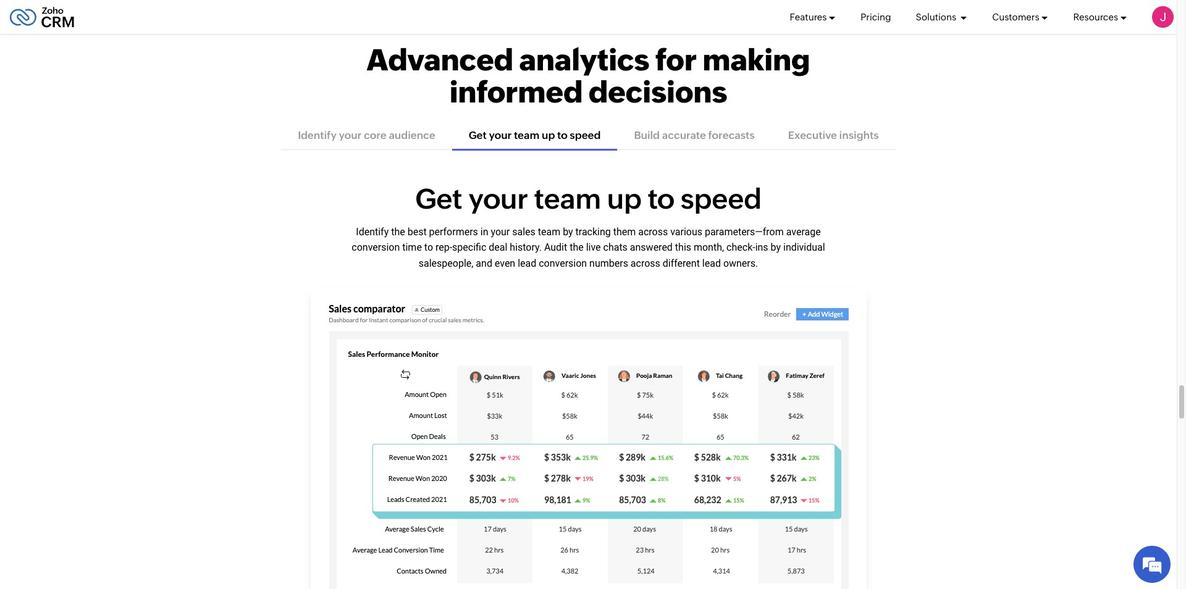 Task type: vqa. For each thing, say whether or not it's contained in the screenshot.
sustain
no



Task type: locate. For each thing, give the bounding box(es) containing it.
0 horizontal spatial conversion
[[352, 242, 400, 254]]

0 horizontal spatial lead
[[518, 258, 537, 269]]

1 horizontal spatial by
[[771, 242, 781, 254]]

team down "informed"
[[514, 129, 540, 142]]

1 horizontal spatial get
[[469, 129, 487, 142]]

the left 'live'
[[570, 242, 584, 254]]

lead down history.
[[518, 258, 537, 269]]

1 horizontal spatial lead
[[703, 258, 721, 269]]

2 vertical spatial to
[[425, 242, 433, 254]]

get your team up to speed up tracking
[[415, 183, 762, 215]]

them
[[614, 226, 636, 238]]

identify
[[298, 129, 337, 142], [356, 226, 389, 238]]

0 vertical spatial across
[[639, 226, 668, 238]]

answered
[[630, 242, 673, 254]]

0 horizontal spatial to
[[425, 242, 433, 254]]

identify for identify your core audience
[[298, 129, 337, 142]]

0 vertical spatial speed
[[570, 129, 601, 142]]

your
[[339, 129, 362, 142], [489, 129, 512, 142], [469, 183, 528, 215], [491, 226, 510, 238]]

1 horizontal spatial speed
[[681, 183, 762, 215]]

advanced analytics for making informed decisions
[[367, 42, 811, 110]]

owners.
[[724, 258, 759, 269]]

zoho crm logo image
[[9, 3, 75, 31]]

tracking
[[576, 226, 611, 238]]

solutions link
[[916, 0, 968, 34]]

0 vertical spatial get
[[469, 129, 487, 142]]

identify inside identify the best performers in your sales team by tracking them across various parameters—from average conversion time to rep-specific deal history. audit the live chats answered this month, check-ins by individual salespeople, and even lead conversion numbers across different lead owners.
[[356, 226, 389, 238]]

1 horizontal spatial conversion
[[539, 258, 587, 269]]

1 horizontal spatial identify
[[356, 226, 389, 238]]

by
[[563, 226, 573, 238], [771, 242, 781, 254]]

across down answered
[[631, 258, 661, 269]]

up up them
[[607, 183, 642, 215]]

1 horizontal spatial up
[[607, 183, 642, 215]]

get down "informed"
[[469, 129, 487, 142]]

solutions
[[916, 11, 959, 22]]

your inside identify the best performers in your sales team by tracking them across various parameters—from average conversion time to rep-specific deal history. audit the live chats answered this month, check-ins by individual salespeople, and even lead conversion numbers across different lead owners.
[[491, 226, 510, 238]]

your down "informed"
[[489, 129, 512, 142]]

speed
[[570, 129, 601, 142], [681, 183, 762, 215]]

1 vertical spatial across
[[631, 258, 661, 269]]

1 horizontal spatial to
[[558, 129, 568, 142]]

identify left core
[[298, 129, 337, 142]]

0 horizontal spatial by
[[563, 226, 573, 238]]

0 horizontal spatial the
[[391, 226, 405, 238]]

various
[[671, 226, 703, 238]]

1 vertical spatial get
[[415, 183, 463, 215]]

get your team up to speed
[[469, 129, 601, 142], [415, 183, 762, 215]]

the
[[391, 226, 405, 238], [570, 242, 584, 254]]

lead
[[518, 258, 537, 269], [703, 258, 721, 269]]

across up answered
[[639, 226, 668, 238]]

lead down month,
[[703, 258, 721, 269]]

build
[[634, 129, 660, 142]]

advanced
[[367, 42, 514, 77]]

identify left the best
[[356, 226, 389, 238]]

0 horizontal spatial get
[[415, 183, 463, 215]]

team
[[514, 129, 540, 142], [534, 183, 601, 215], [538, 226, 561, 238]]

team up tracking
[[534, 183, 601, 215]]

chats
[[604, 242, 628, 254]]

ins
[[756, 242, 769, 254]]

0 vertical spatial conversion
[[352, 242, 400, 254]]

your left core
[[339, 129, 362, 142]]

1 vertical spatial identify
[[356, 226, 389, 238]]

0 horizontal spatial identify
[[298, 129, 337, 142]]

speed down advanced analytics for making informed decisions
[[570, 129, 601, 142]]

by up audit
[[563, 226, 573, 238]]

conversion left time
[[352, 242, 400, 254]]

best
[[408, 226, 427, 238]]

by right "ins"
[[771, 242, 781, 254]]

1 vertical spatial conversion
[[539, 258, 587, 269]]

the left the best
[[391, 226, 405, 238]]

executive
[[789, 129, 837, 142]]

get up performers
[[415, 183, 463, 215]]

team up audit
[[538, 226, 561, 238]]

1 horizontal spatial the
[[570, 242, 584, 254]]

month,
[[694, 242, 724, 254]]

informed
[[450, 75, 583, 110]]

numbers
[[590, 258, 629, 269]]

performers
[[429, 226, 478, 238]]

your right in
[[491, 226, 510, 238]]

1 vertical spatial get your team up to speed
[[415, 183, 762, 215]]

build accurate forecasts
[[634, 129, 755, 142]]

0 vertical spatial identify
[[298, 129, 337, 142]]

up down "informed"
[[542, 129, 555, 142]]

analytics
[[519, 42, 650, 77]]

different
[[663, 258, 700, 269]]

features
[[790, 11, 827, 22]]

features link
[[790, 0, 837, 34]]

up
[[542, 129, 555, 142], [607, 183, 642, 215]]

0 vertical spatial the
[[391, 226, 405, 238]]

1 vertical spatial by
[[771, 242, 781, 254]]

resources link
[[1074, 0, 1128, 34]]

0 vertical spatial to
[[558, 129, 568, 142]]

conversion
[[352, 242, 400, 254], [539, 258, 587, 269]]

get your team up to speed down "informed"
[[469, 129, 601, 142]]

live
[[586, 242, 601, 254]]

to
[[558, 129, 568, 142], [648, 183, 675, 215], [425, 242, 433, 254]]

conversion down audit
[[539, 258, 587, 269]]

pricing
[[861, 11, 892, 22]]

decisions
[[589, 75, 728, 110]]

identify for identify the best performers in your sales team by tracking them across various parameters—from average conversion time to rep-specific deal history. audit the live chats answered this month, check-ins by individual salespeople, and even lead conversion numbers across different lead owners.
[[356, 226, 389, 238]]

across
[[639, 226, 668, 238], [631, 258, 661, 269]]

average
[[787, 226, 821, 238]]

speed up the parameters—from
[[681, 183, 762, 215]]

2 vertical spatial team
[[538, 226, 561, 238]]

insights
[[840, 129, 879, 142]]

1 vertical spatial to
[[648, 183, 675, 215]]

get
[[469, 129, 487, 142], [415, 183, 463, 215]]

0 vertical spatial up
[[542, 129, 555, 142]]

history.
[[510, 242, 542, 254]]



Task type: describe. For each thing, give the bounding box(es) containing it.
parameters—from
[[705, 226, 784, 238]]

salespeople,
[[419, 258, 474, 269]]

1 lead from the left
[[518, 258, 537, 269]]

1 vertical spatial up
[[607, 183, 642, 215]]

1 vertical spatial speed
[[681, 183, 762, 215]]

0 horizontal spatial up
[[542, 129, 555, 142]]

even
[[495, 258, 516, 269]]

specific
[[453, 242, 487, 254]]

check-
[[727, 242, 756, 254]]

0 vertical spatial by
[[563, 226, 573, 238]]

individual
[[784, 242, 826, 254]]

sales comparator charts to compare numbers image
[[311, 287, 867, 590]]

1 vertical spatial team
[[534, 183, 601, 215]]

2 lead from the left
[[703, 258, 721, 269]]

customers
[[993, 11, 1040, 22]]

audience
[[389, 129, 436, 142]]

to inside identify the best performers in your sales team by tracking them across various parameters—from average conversion time to rep-specific deal history. audit the live chats answered this month, check-ins by individual salespeople, and even lead conversion numbers across different lead owners.
[[425, 242, 433, 254]]

team inside identify the best performers in your sales team by tracking them across various parameters—from average conversion time to rep-specific deal history. audit the live chats answered this month, check-ins by individual salespeople, and even lead conversion numbers across different lead owners.
[[538, 226, 561, 238]]

for
[[656, 42, 697, 77]]

identify your core audience
[[298, 129, 436, 142]]

2 horizontal spatial to
[[648, 183, 675, 215]]

time
[[403, 242, 422, 254]]

rep-
[[436, 242, 453, 254]]

1 vertical spatial the
[[570, 242, 584, 254]]

resources
[[1074, 11, 1119, 22]]

making
[[703, 42, 811, 77]]

pricing link
[[861, 0, 892, 34]]

0 vertical spatial team
[[514, 129, 540, 142]]

sales
[[513, 226, 536, 238]]

in
[[481, 226, 489, 238]]

executive insights
[[789, 129, 879, 142]]

and
[[476, 258, 493, 269]]

core
[[364, 129, 387, 142]]

0 horizontal spatial speed
[[570, 129, 601, 142]]

accurate
[[662, 129, 706, 142]]

james peterson image
[[1153, 6, 1174, 28]]

this
[[675, 242, 692, 254]]

deal
[[489, 242, 508, 254]]

forecasts
[[709, 129, 755, 142]]

your up in
[[469, 183, 528, 215]]

identify the best performers in your sales team by tracking them across various parameters—from average conversion time to rep-specific deal history. audit the live chats answered this month, check-ins by individual salespeople, and even lead conversion numbers across different lead owners.
[[352, 226, 826, 269]]

0 vertical spatial get your team up to speed
[[469, 129, 601, 142]]

audit
[[544, 242, 568, 254]]



